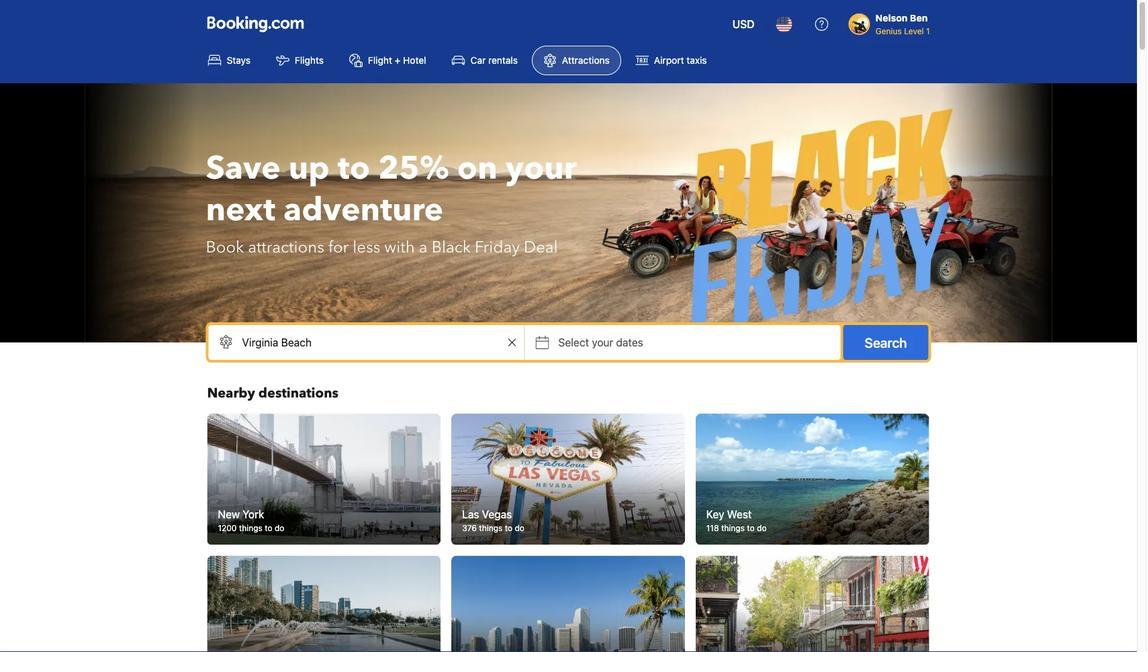 Task type: locate. For each thing, give the bounding box(es) containing it.
vegas
[[482, 508, 512, 521]]

select
[[559, 336, 589, 349]]

to down vegas
[[505, 524, 513, 533]]

genius
[[876, 26, 902, 36]]

1200
[[218, 524, 237, 533]]

0 horizontal spatial things
[[239, 524, 263, 533]]

do right the '118'
[[757, 524, 767, 533]]

2 things from the left
[[479, 524, 503, 533]]

rentals
[[489, 55, 518, 66]]

west
[[728, 508, 752, 521]]

3 do from the left
[[757, 524, 767, 533]]

flight
[[368, 55, 392, 66]]

1
[[927, 26, 930, 36]]

friday
[[475, 236, 520, 258]]

things inside new york 1200 things to do
[[239, 524, 263, 533]]

new york 1200 things to do
[[218, 508, 284, 533]]

things inside 'las vegas 376 things to do'
[[479, 524, 503, 533]]

search
[[865, 335, 908, 350]]

things inside key west 118 things to do
[[722, 524, 745, 533]]

2 horizontal spatial things
[[722, 524, 745, 533]]

to for new york
[[265, 524, 273, 533]]

to inside 'las vegas 376 things to do'
[[505, 524, 513, 533]]

on
[[457, 146, 498, 191]]

to inside key west 118 things to do
[[747, 524, 755, 533]]

to down west
[[747, 524, 755, 533]]

las
[[462, 508, 479, 521]]

your account menu nelson ben genius level 1 element
[[849, 6, 936, 37]]

select your dates
[[559, 336, 644, 349]]

nelson ben genius level 1
[[876, 12, 930, 36]]

san diego image
[[207, 556, 441, 653]]

things down west
[[722, 524, 745, 533]]

do for york
[[275, 524, 284, 533]]

booking.com image
[[207, 16, 304, 32]]

las vegas image
[[452, 414, 685, 545]]

destinations
[[259, 384, 339, 403]]

your left dates
[[592, 336, 614, 349]]

a
[[419, 236, 428, 258]]

0 horizontal spatial your
[[506, 146, 577, 191]]

las vegas 376 things to do
[[462, 508, 525, 533]]

adventure
[[284, 188, 444, 232]]

deal
[[524, 236, 558, 258]]

to for las vegas
[[505, 524, 513, 533]]

do right 376
[[515, 524, 525, 533]]

118
[[707, 524, 719, 533]]

to right 1200
[[265, 524, 273, 533]]

to for key west
[[747, 524, 755, 533]]

2 do from the left
[[515, 524, 525, 533]]

1 do from the left
[[275, 524, 284, 533]]

attractions
[[248, 236, 324, 258]]

3 things from the left
[[722, 524, 745, 533]]

0 vertical spatial your
[[506, 146, 577, 191]]

your right on
[[506, 146, 577, 191]]

your
[[506, 146, 577, 191], [592, 336, 614, 349]]

to inside new york 1200 things to do
[[265, 524, 273, 533]]

new orleans image
[[696, 556, 930, 653]]

things for vegas
[[479, 524, 503, 533]]

do inside 'las vegas 376 things to do'
[[515, 524, 525, 533]]

do inside new york 1200 things to do
[[275, 524, 284, 533]]

do inside key west 118 things to do
[[757, 524, 767, 533]]

things
[[239, 524, 263, 533], [479, 524, 503, 533], [722, 524, 745, 533]]

to
[[338, 146, 370, 191], [265, 524, 273, 533], [505, 524, 513, 533], [747, 524, 755, 533]]

0 horizontal spatial do
[[275, 524, 284, 533]]

flights
[[295, 55, 324, 66]]

car rentals
[[471, 55, 518, 66]]

1 things from the left
[[239, 524, 263, 533]]

next
[[206, 188, 276, 232]]

with
[[385, 236, 415, 258]]

1 horizontal spatial your
[[592, 336, 614, 349]]

1 horizontal spatial things
[[479, 524, 503, 533]]

key west 118 things to do
[[707, 508, 767, 533]]

search button
[[844, 325, 929, 360]]

your inside save up to 25% on your next adventure book attractions for less with a black friday deal
[[506, 146, 577, 191]]

car
[[471, 55, 486, 66]]

1 horizontal spatial do
[[515, 524, 525, 533]]

2 horizontal spatial do
[[757, 524, 767, 533]]

york
[[243, 508, 264, 521]]

to right the up
[[338, 146, 370, 191]]

+
[[395, 55, 401, 66]]

do
[[275, 524, 284, 533], [515, 524, 525, 533], [757, 524, 767, 533]]

do right 1200
[[275, 524, 284, 533]]

things down vegas
[[479, 524, 503, 533]]

things down "york" on the left bottom
[[239, 524, 263, 533]]



Task type: describe. For each thing, give the bounding box(es) containing it.
do for vegas
[[515, 524, 525, 533]]

new york image
[[207, 414, 441, 545]]

flight + hotel
[[368, 55, 426, 66]]

flight + hotel link
[[338, 46, 438, 75]]

nearby destinations
[[207, 384, 339, 403]]

airport
[[654, 55, 684, 66]]

miami image
[[452, 556, 685, 653]]

save
[[206, 146, 281, 191]]

new
[[218, 508, 240, 521]]

dates
[[617, 336, 644, 349]]

ben
[[911, 12, 928, 24]]

car rentals link
[[441, 46, 529, 75]]

level
[[905, 26, 924, 36]]

stays link
[[197, 46, 262, 75]]

usd
[[733, 18, 755, 31]]

hotel
[[403, 55, 426, 66]]

Where are you going? search field
[[209, 325, 525, 360]]

nelson
[[876, 12, 908, 24]]

25%
[[378, 146, 449, 191]]

save up to 25% on your next adventure book attractions for less with a black friday deal
[[206, 146, 577, 258]]

key
[[707, 508, 725, 521]]

airport taxis
[[654, 55, 707, 66]]

less
[[353, 236, 381, 258]]

things for york
[[239, 524, 263, 533]]

airport taxis link
[[624, 46, 719, 75]]

attractions
[[562, 55, 610, 66]]

taxis
[[687, 55, 707, 66]]

to inside save up to 25% on your next adventure book attractions for less with a black friday deal
[[338, 146, 370, 191]]

376
[[462, 524, 477, 533]]

book
[[206, 236, 244, 258]]

flights link
[[265, 46, 335, 75]]

usd button
[[725, 8, 763, 40]]

nearby
[[207, 384, 255, 403]]

things for west
[[722, 524, 745, 533]]

do for west
[[757, 524, 767, 533]]

black
[[432, 236, 471, 258]]

attractions link
[[532, 46, 621, 75]]

stays
[[227, 55, 251, 66]]

1 vertical spatial your
[[592, 336, 614, 349]]

key west image
[[696, 414, 930, 545]]

up
[[289, 146, 330, 191]]

for
[[329, 236, 349, 258]]



Task type: vqa. For each thing, say whether or not it's contained in the screenshot.
San Diego image
yes



